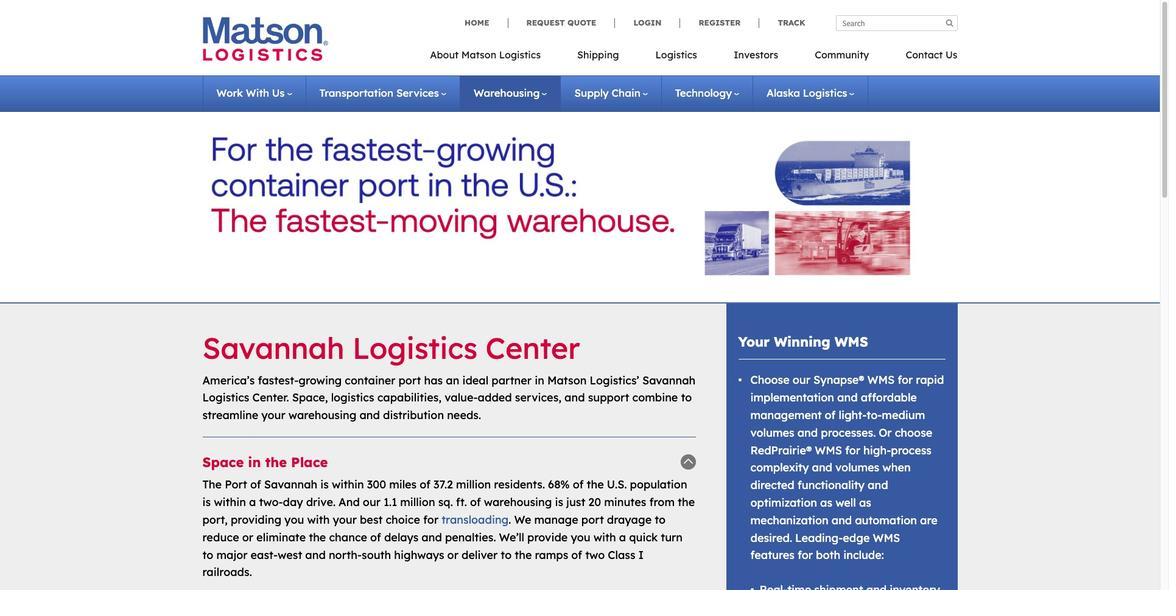 Task type: describe. For each thing, give the bounding box(es) containing it.
300
[[367, 478, 386, 492]]

container
[[345, 374, 395, 388]]

place
[[291, 454, 328, 471]]

space in the place
[[202, 454, 328, 471]]

warehousing inside america's fastest-growing container port has an ideal partner in matson logistics' savannah logistics center. space, logistics capabilities, value-added services, and support combine to streamline your warehousing and distribution needs.
[[288, 409, 356, 423]]

warehousing
[[474, 86, 540, 99]]

or
[[879, 426, 892, 440]]

the port of savannah is within 300 miles of 37.2 million residents. 68% of the u.s. population is within a two-day drive. and our 1.1 million sq. ft. of warehousing is just 20 minutes from the port, providing you with your best choice for
[[202, 478, 695, 527]]

of up 'just'
[[573, 478, 584, 492]]

two-
[[259, 496, 283, 510]]

america's fastest-growing container port has an ideal partner in matson logistics' savannah logistics center. space, logistics capabilities, value-added services, and support combine to streamline your warehousing and distribution needs.
[[202, 374, 696, 423]]

technology
[[675, 86, 732, 99]]

features
[[750, 549, 795, 563]]

i
[[638, 548, 644, 562]]

distribution
[[383, 409, 444, 423]]

alaska logistics link
[[767, 86, 855, 99]]

matson inside top menu navigation
[[461, 49, 496, 61]]

1 horizontal spatial within
[[332, 478, 364, 492]]

. we manage port drayage to reduce or eliminate the chance of delays and penalties. we'll provide you with a quick turn to major east-west and north-south highways or deliver to the ramps of two class i railroads.
[[202, 513, 683, 580]]

implementation
[[750, 391, 834, 405]]

your inside america's fastest-growing container port has an ideal partner in matson logistics' savannah logistics center. space, logistics capabilities, value-added services, and support combine to streamline your warehousing and distribution needs.
[[261, 409, 285, 423]]

logistics up has
[[352, 330, 477, 367]]

1 horizontal spatial volumes
[[835, 461, 879, 475]]

the left place
[[265, 454, 287, 471]]

shipping link
[[559, 45, 637, 70]]

eliminate
[[256, 531, 306, 545]]

warehousing inside the port of savannah is within 300 miles of 37.2 million residents. 68% of the u.s. population is within a two-day drive. and our 1.1 million sq. ft. of warehousing is just 20 minutes from the port, providing you with your best choice for
[[484, 496, 552, 510]]

services,
[[515, 391, 561, 405]]

mechanization
[[750, 514, 828, 528]]

the right "from"
[[678, 496, 695, 510]]

rapid
[[916, 373, 944, 387]]

and up light- on the right of page
[[837, 391, 858, 405]]

process
[[891, 444, 932, 458]]

a for two-
[[249, 496, 256, 510]]

search image
[[946, 19, 953, 27]]

day
[[283, 496, 303, 510]]

partner
[[492, 374, 532, 388]]

choose
[[750, 373, 790, 387]]

needs.
[[447, 409, 481, 423]]

in inside america's fastest-growing container port has an ideal partner in matson logistics' savannah logistics center. space, logistics capabilities, value-added services, and support combine to streamline your warehousing and distribution needs.
[[535, 374, 544, 388]]

streamline
[[202, 409, 258, 423]]

ideal
[[462, 374, 488, 388]]

track
[[778, 18, 805, 27]]

community link
[[796, 45, 887, 70]]

sq.
[[438, 496, 453, 510]]

of inside choose our synapse® wms for rapid implementation and affordable management of light-to-medium volumes and processes. or choose redprairie® wms for high-process complexity and volumes when directed functionality and optimization as well as mechanization and automation are desired. leading-edge wms features for both include:
[[825, 409, 836, 423]]

to down we'll
[[501, 548, 512, 562]]

drayage
[[607, 513, 652, 527]]

u.s.
[[607, 478, 627, 492]]

for down "leading-"
[[798, 549, 813, 563]]

register
[[699, 18, 741, 27]]

register link
[[680, 18, 759, 28]]

20
[[588, 496, 601, 510]]

0 horizontal spatial is
[[202, 496, 211, 510]]

and up functionality
[[812, 461, 832, 475]]

transportation services link
[[319, 86, 446, 99]]

minutes
[[604, 496, 646, 510]]

for down the processes.
[[845, 444, 860, 458]]

transportation
[[319, 86, 393, 99]]

drive.
[[306, 496, 336, 510]]

logistics up the warehousing link
[[499, 49, 541, 61]]

north-
[[329, 548, 362, 562]]

space,
[[292, 391, 328, 405]]

port inside america's fastest-growing container port has an ideal partner in matson logistics' savannah logistics center. space, logistics capabilities, value-added services, and support combine to streamline your warehousing and distribution needs.
[[399, 374, 421, 388]]

delays
[[384, 531, 418, 545]]

2 as from the left
[[859, 496, 871, 510]]

investors
[[734, 49, 778, 61]]

population
[[630, 478, 687, 492]]

capabilities,
[[377, 391, 442, 405]]

you inside . we manage port drayage to reduce or eliminate the chance of delays and penalties. we'll provide you with a quick turn to major east-west and north-south highways or deliver to the ramps of two class i railroads.
[[571, 531, 590, 545]]

added
[[478, 391, 512, 405]]

to down "from"
[[655, 513, 666, 527]]

about
[[430, 49, 459, 61]]

your
[[738, 334, 770, 351]]

edge
[[843, 531, 870, 545]]

to inside america's fastest-growing container port has an ideal partner in matson logistics' savannah logistics center. space, logistics capabilities, value-added services, and support combine to streamline your warehousing and distribution needs.
[[681, 391, 692, 405]]

wms down the processes.
[[815, 444, 842, 458]]

work with us
[[216, 86, 285, 99]]

and down management
[[797, 426, 818, 440]]

about matson logistics link
[[430, 45, 559, 70]]

fastest-
[[258, 374, 298, 388]]

and down logistics
[[359, 409, 380, 423]]

your inside the port of savannah is within 300 miles of 37.2 million residents. 68% of the u.s. population is within a two-day drive. and our 1.1 million sq. ft. of warehousing is just 20 minutes from the port, providing you with your best choice for
[[333, 513, 357, 527]]

synapse®
[[813, 373, 864, 387]]

when
[[882, 461, 911, 475]]

port inside . we manage port drayage to reduce or eliminate the chance of delays and penalties. we'll provide you with a quick turn to major east-west and north-south highways or deliver to the ramps of two class i railroads.
[[581, 513, 604, 527]]

the down we'll
[[515, 548, 532, 562]]

provide
[[527, 531, 568, 545]]

high-
[[863, 444, 891, 458]]

just
[[566, 496, 585, 510]]

we'll
[[499, 531, 524, 545]]

light-
[[839, 409, 867, 423]]

68%
[[548, 478, 570, 492]]

1 as from the left
[[820, 496, 832, 510]]

technology link
[[675, 86, 739, 99]]

top menu navigation
[[430, 45, 957, 70]]

for up affordable
[[898, 373, 913, 387]]

and down the 'well'
[[832, 514, 852, 528]]

matson inside america's fastest-growing container port has an ideal partner in matson logistics' savannah logistics center. space, logistics capabilities, value-added services, and support combine to streamline your warehousing and distribution needs.
[[547, 374, 587, 388]]

two
[[585, 548, 605, 562]]

include:
[[843, 549, 884, 563]]

savannah inside america's fastest-growing container port has an ideal partner in matson logistics' savannah logistics center. space, logistics capabilities, value-added services, and support combine to streamline your warehousing and distribution needs.
[[642, 374, 696, 388]]

logistics link
[[637, 45, 715, 70]]

Search search field
[[836, 15, 957, 31]]

chance
[[329, 531, 367, 545]]

supply chain link
[[574, 86, 648, 99]]

ft.
[[456, 496, 467, 510]]

miles
[[389, 478, 417, 492]]

providing
[[231, 513, 281, 527]]

america's
[[202, 374, 255, 388]]

contact
[[906, 49, 943, 61]]

transloading
[[442, 513, 509, 527]]

of right ft.
[[470, 496, 481, 510]]

are
[[920, 514, 938, 528]]

south
[[362, 548, 391, 562]]

our inside the port of savannah is within 300 miles of 37.2 million residents. 68% of the u.s. population is within a two-day drive. and our 1.1 million sq. ft. of warehousing is just 20 minutes from the port, providing you with your best choice for
[[363, 496, 381, 510]]

matson logistics image
[[202, 17, 328, 61]]

0 horizontal spatial million
[[400, 496, 435, 510]]



Task type: locate. For each thing, give the bounding box(es) containing it.
None search field
[[836, 15, 957, 31]]

0 horizontal spatial port
[[399, 374, 421, 388]]

0 horizontal spatial your
[[261, 409, 285, 423]]

warehousing down space,
[[288, 409, 356, 423]]

is up drive.
[[320, 478, 329, 492]]

0 horizontal spatial our
[[363, 496, 381, 510]]

chain
[[612, 86, 640, 99]]

wms up affordable
[[867, 373, 895, 387]]

in right space
[[248, 454, 261, 471]]

west
[[278, 548, 302, 562]]

supply chain
[[574, 86, 640, 99]]

management
[[750, 409, 822, 423]]

alaska logistics
[[767, 86, 847, 99]]

1 vertical spatial volumes
[[835, 461, 879, 475]]

0 vertical spatial million
[[456, 478, 491, 492]]

0 horizontal spatial with
[[307, 513, 330, 527]]

and left support
[[564, 391, 585, 405]]

0 horizontal spatial a
[[249, 496, 256, 510]]

as down functionality
[[820, 496, 832, 510]]

home
[[465, 18, 489, 27]]

0 horizontal spatial as
[[820, 496, 832, 510]]

1 vertical spatial your
[[333, 513, 357, 527]]

to-
[[867, 409, 882, 423]]

as right the 'well'
[[859, 496, 871, 510]]

1 horizontal spatial us
[[946, 49, 957, 61]]

you inside the port of savannah is within 300 miles of 37.2 million residents. 68% of the u.s. population is within a two-day drive. and our 1.1 million sq. ft. of warehousing is just 20 minutes from the port, providing you with your best choice for
[[284, 513, 304, 527]]

desired.
[[750, 531, 792, 545]]

for inside the port of savannah is within 300 miles of 37.2 million residents. 68% of the u.s. population is within a two-day drive. and our 1.1 million sq. ft. of warehousing is just 20 minutes from the port, providing you with your best choice for
[[423, 513, 438, 527]]

combine
[[632, 391, 678, 405]]

railroads.
[[202, 566, 252, 580]]

port,
[[202, 513, 228, 527]]

logistics down 'america's'
[[202, 391, 249, 405]]

and down the when
[[868, 479, 888, 493]]

ramps
[[535, 548, 568, 562]]

port down 20
[[581, 513, 604, 527]]

our inside choose our synapse® wms for rapid implementation and affordable management of light-to-medium volumes and processes. or choose redprairie® wms for high-process complexity and volumes when directed functionality and optimization as well as mechanization and automation are desired. leading-edge wms features for both include:
[[793, 373, 810, 387]]

turn
[[661, 531, 683, 545]]

the left chance
[[309, 531, 326, 545]]

with inside the port of savannah is within 300 miles of 37.2 million residents. 68% of the u.s. population is within a two-day drive. and our 1.1 million sq. ft. of warehousing is just 20 minutes from the port, providing you with your best choice for
[[307, 513, 330, 527]]

logistics
[[331, 391, 374, 405]]

.
[[509, 513, 511, 527]]

0 vertical spatial you
[[284, 513, 304, 527]]

the
[[202, 478, 222, 492]]

best
[[360, 513, 383, 527]]

1 horizontal spatial you
[[571, 531, 590, 545]]

0 horizontal spatial volumes
[[750, 426, 794, 440]]

contact us
[[906, 49, 957, 61]]

warehousing down residents.
[[484, 496, 552, 510]]

logistics inside america's fastest-growing container port has an ideal partner in matson logistics' savannah logistics center. space, logistics capabilities, value-added services, and support combine to streamline your warehousing and distribution needs.
[[202, 391, 249, 405]]

with down drive.
[[307, 513, 330, 527]]

for down sq. at the left of page
[[423, 513, 438, 527]]

in up "services,"
[[535, 374, 544, 388]]

0 vertical spatial our
[[793, 373, 810, 387]]

2 horizontal spatial is
[[555, 496, 563, 510]]

wms
[[835, 334, 868, 351], [867, 373, 895, 387], [815, 444, 842, 458], [873, 531, 900, 545]]

functionality
[[797, 479, 865, 493]]

both
[[816, 549, 840, 563]]

1 horizontal spatial is
[[320, 478, 329, 492]]

of left 'two'
[[571, 548, 582, 562]]

0 vertical spatial your
[[261, 409, 285, 423]]

matson down 'home'
[[461, 49, 496, 61]]

1 vertical spatial or
[[447, 548, 458, 562]]

backtop image
[[680, 455, 696, 470]]

1 horizontal spatial with
[[593, 531, 616, 545]]

alaska
[[767, 86, 800, 99]]

1.1
[[384, 496, 397, 510]]

savannah
[[202, 330, 344, 367], [642, 374, 696, 388], [264, 478, 317, 492]]

37.2
[[434, 478, 453, 492]]

to right combine at the right bottom of page
[[681, 391, 692, 405]]

port
[[225, 478, 247, 492]]

1 horizontal spatial our
[[793, 373, 810, 387]]

space
[[202, 454, 244, 471]]

within down port on the bottom of page
[[214, 496, 246, 510]]

with
[[246, 86, 269, 99]]

with inside . we manage port drayage to reduce or eliminate the chance of delays and penalties. we'll provide you with a quick turn to major east-west and north-south highways or deliver to the ramps of two class i railroads.
[[593, 531, 616, 545]]

1 vertical spatial warehousing
[[484, 496, 552, 510]]

for
[[898, 373, 913, 387], [845, 444, 860, 458], [423, 513, 438, 527], [798, 549, 813, 563]]

warehousing link
[[474, 86, 547, 99]]

1 horizontal spatial million
[[456, 478, 491, 492]]

million up choice
[[400, 496, 435, 510]]

login link
[[615, 18, 680, 28]]

0 horizontal spatial us
[[272, 86, 285, 99]]

you up 'two'
[[571, 531, 590, 545]]

us
[[946, 49, 957, 61], [272, 86, 285, 99]]

0 horizontal spatial within
[[214, 496, 246, 510]]

and up the highways
[[422, 531, 442, 545]]

1 vertical spatial in
[[248, 454, 261, 471]]

us inside top menu navigation
[[946, 49, 957, 61]]

of left the 37.2
[[420, 478, 430, 492]]

of right port on the bottom of page
[[250, 478, 261, 492]]

1 vertical spatial within
[[214, 496, 246, 510]]

is down 'the'
[[202, 496, 211, 510]]

matson up "services,"
[[547, 374, 587, 388]]

request
[[526, 18, 565, 27]]

1 vertical spatial savannah
[[642, 374, 696, 388]]

savannah inside the port of savannah is within 300 miles of 37.2 million residents. 68% of the u.s. population is within a two-day drive. and our 1.1 million sq. ft. of warehousing is just 20 minutes from the port, providing you with your best choice for
[[264, 478, 317, 492]]

0 vertical spatial a
[[249, 496, 256, 510]]

to down reduce
[[202, 548, 213, 562]]

1 horizontal spatial port
[[581, 513, 604, 527]]

0 vertical spatial in
[[535, 374, 544, 388]]

0 horizontal spatial you
[[284, 513, 304, 527]]

well
[[835, 496, 856, 510]]

a inside . we manage port drayage to reduce or eliminate the chance of delays and penalties. we'll provide you with a quick turn to major east-west and north-south highways or deliver to the ramps of two class i railroads.
[[619, 531, 626, 545]]

our
[[793, 373, 810, 387], [363, 496, 381, 510]]

savannah up fastest- on the bottom of page
[[202, 330, 344, 367]]

1 horizontal spatial in
[[535, 374, 544, 388]]

0 vertical spatial savannah
[[202, 330, 344, 367]]

million up ft.
[[456, 478, 491, 492]]

0 vertical spatial with
[[307, 513, 330, 527]]

home link
[[465, 18, 508, 28]]

us right with
[[272, 86, 285, 99]]

or down providing
[[242, 531, 253, 545]]

in
[[535, 374, 544, 388], [248, 454, 261, 471]]

our up implementation at the right
[[793, 373, 810, 387]]

1 vertical spatial port
[[581, 513, 604, 527]]

0 vertical spatial matson
[[461, 49, 496, 61]]

login
[[634, 18, 661, 27]]

your down center.
[[261, 409, 285, 423]]

logistics down community link in the right top of the page
[[803, 86, 847, 99]]

0 vertical spatial within
[[332, 478, 364, 492]]

1 horizontal spatial a
[[619, 531, 626, 545]]

1 vertical spatial a
[[619, 531, 626, 545]]

savannah up day
[[264, 478, 317, 492]]

a inside the port of savannah is within 300 miles of 37.2 million residents. 68% of the u.s. population is within a two-day drive. and our 1.1 million sq. ft. of warehousing is just 20 minutes from the port, providing you with your best choice for
[[249, 496, 256, 510]]

alaska services image
[[211, 125, 949, 287]]

wms up synapse®
[[835, 334, 868, 351]]

choose
[[895, 426, 932, 440]]

1 vertical spatial matson
[[547, 374, 587, 388]]

deliver
[[462, 548, 498, 562]]

work with us link
[[216, 86, 292, 99]]

contact us link
[[887, 45, 957, 70]]

class
[[608, 548, 635, 562]]

supply
[[574, 86, 609, 99]]

0 vertical spatial or
[[242, 531, 253, 545]]

logistics down login
[[655, 49, 697, 61]]

manage
[[534, 513, 578, 527]]

logistics
[[499, 49, 541, 61], [655, 49, 697, 61], [803, 86, 847, 99], [352, 330, 477, 367], [202, 391, 249, 405]]

1 horizontal spatial warehousing
[[484, 496, 552, 510]]

1 horizontal spatial or
[[447, 548, 458, 562]]

volumes up redprairie®
[[750, 426, 794, 440]]

a up providing
[[249, 496, 256, 510]]

0 vertical spatial us
[[946, 49, 957, 61]]

community
[[815, 49, 869, 61]]

the up 20
[[587, 478, 604, 492]]

has
[[424, 374, 443, 388]]

quote
[[567, 18, 596, 27]]

services
[[396, 86, 439, 99]]

0 horizontal spatial matson
[[461, 49, 496, 61]]

1 horizontal spatial as
[[859, 496, 871, 510]]

choose our synapse® wms for rapid implementation and affordable management of light-to-medium volumes and processes. or choose redprairie® wms for high-process complexity and volumes when directed functionality and optimization as well as mechanization and automation are desired. leading-edge wms features for both include:
[[750, 373, 944, 563]]

request quote
[[526, 18, 596, 27]]

1 vertical spatial million
[[400, 496, 435, 510]]

to
[[681, 391, 692, 405], [655, 513, 666, 527], [202, 548, 213, 562], [501, 548, 512, 562]]

1 vertical spatial you
[[571, 531, 590, 545]]

1 vertical spatial us
[[272, 86, 285, 99]]

a
[[249, 496, 256, 510], [619, 531, 626, 545]]

0 vertical spatial port
[[399, 374, 421, 388]]

about matson logistics
[[430, 49, 541, 61]]

a for quick
[[619, 531, 626, 545]]

0 horizontal spatial or
[[242, 531, 253, 545]]

within up and
[[332, 478, 364, 492]]

medium
[[882, 409, 925, 423]]

of up south
[[370, 531, 381, 545]]

from
[[649, 496, 675, 510]]

complexity
[[750, 461, 809, 475]]

affordable
[[861, 391, 917, 405]]

0 vertical spatial volumes
[[750, 426, 794, 440]]

0 vertical spatial warehousing
[[288, 409, 356, 423]]

value-
[[445, 391, 478, 405]]

us right "contact" at the top right of page
[[946, 49, 957, 61]]

our up best
[[363, 496, 381, 510]]

1 vertical spatial our
[[363, 496, 381, 510]]

a up class
[[619, 531, 626, 545]]

or down the penalties.
[[447, 548, 458, 562]]

of left light- on the right of page
[[825, 409, 836, 423]]

processes.
[[821, 426, 876, 440]]

wms down automation
[[873, 531, 900, 545]]

0 horizontal spatial warehousing
[[288, 409, 356, 423]]

1 vertical spatial with
[[593, 531, 616, 545]]

highways
[[394, 548, 444, 562]]

leading-
[[795, 531, 843, 545]]

work
[[216, 86, 243, 99]]

your up chance
[[333, 513, 357, 527]]

your winning wms section
[[711, 304, 973, 591]]

port up capabilities,
[[399, 374, 421, 388]]

and right west
[[305, 548, 326, 562]]

residents.
[[494, 478, 545, 492]]

volumes down high-
[[835, 461, 879, 475]]

with up 'two'
[[593, 531, 616, 545]]

savannah up combine at the right bottom of page
[[642, 374, 696, 388]]

is left 'just'
[[555, 496, 563, 510]]

support
[[588, 391, 629, 405]]

2 vertical spatial savannah
[[264, 478, 317, 492]]

center.
[[252, 391, 289, 405]]

you down day
[[284, 513, 304, 527]]

million
[[456, 478, 491, 492], [400, 496, 435, 510]]

0 horizontal spatial in
[[248, 454, 261, 471]]

1 horizontal spatial matson
[[547, 374, 587, 388]]

automation
[[855, 514, 917, 528]]

major
[[216, 548, 248, 562]]

1 horizontal spatial your
[[333, 513, 357, 527]]

winning
[[774, 334, 830, 351]]

warehousing
[[288, 409, 356, 423], [484, 496, 552, 510]]



Task type: vqa. For each thing, say whether or not it's contained in the screenshot.
middle Locations
no



